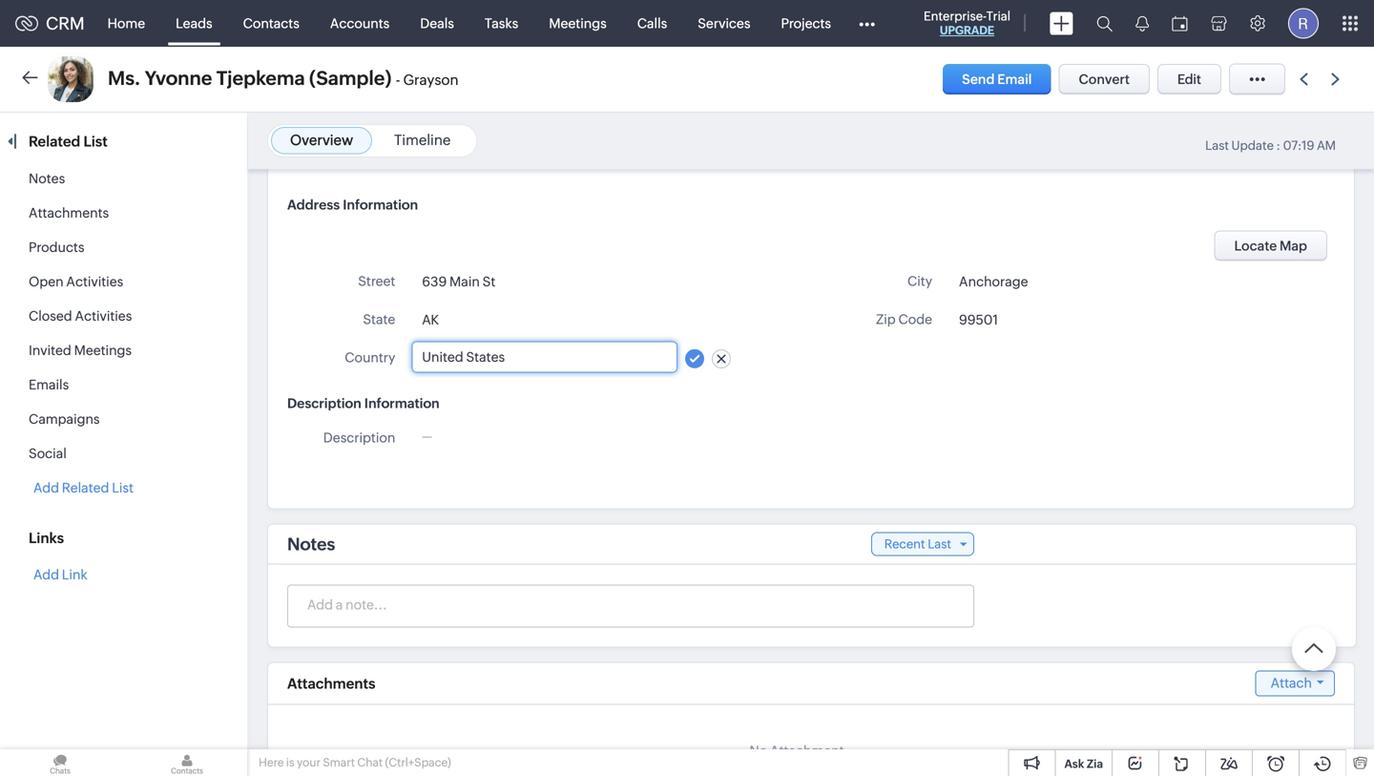 Task type: locate. For each thing, give the bounding box(es) containing it.
information
[[343, 197, 418, 212], [364, 396, 440, 411]]

edit
[[1178, 72, 1202, 87]]

send email
[[963, 72, 1033, 87]]

zia
[[1087, 758, 1104, 770]]

description down description information
[[323, 430, 396, 445]]

1 horizontal spatial attachments
[[287, 675, 376, 692]]

signals element
[[1125, 0, 1161, 47]]

1 vertical spatial list
[[112, 480, 134, 495]]

1 horizontal spatial list
[[112, 480, 134, 495]]

yvonne
[[145, 67, 212, 89]]

attachments
[[29, 205, 109, 221], [287, 675, 376, 692]]

no attachment
[[750, 743, 844, 759]]

recent last
[[885, 537, 952, 551]]

information down country
[[364, 396, 440, 411]]

639
[[422, 274, 447, 289]]

profile element
[[1277, 0, 1331, 46]]

0 horizontal spatial notes
[[29, 171, 65, 186]]

0 vertical spatial description
[[287, 396, 362, 411]]

meetings left the calls link
[[549, 16, 607, 31]]

add related list
[[33, 480, 134, 495]]

attach link
[[1256, 671, 1336, 696]]

0 horizontal spatial list
[[83, 133, 108, 150]]

products link
[[29, 240, 84, 255]]

am
[[1318, 138, 1337, 153]]

0 vertical spatial notes
[[29, 171, 65, 186]]

related
[[29, 133, 80, 150], [62, 480, 109, 495]]

tasks link
[[470, 0, 534, 46]]

closed activities link
[[29, 308, 132, 324]]

search element
[[1086, 0, 1125, 47]]

639 main st
[[422, 274, 496, 289]]

information right address
[[343, 197, 418, 212]]

add for add link
[[33, 567, 59, 582]]

invited meetings
[[29, 343, 132, 358]]

send
[[963, 72, 995, 87]]

activities for closed activities
[[75, 308, 132, 324]]

notes link
[[29, 171, 65, 186]]

None button
[[1215, 231, 1328, 261]]

1 horizontal spatial notes
[[287, 534, 335, 554]]

ask zia
[[1065, 758, 1104, 770]]

open activities
[[29, 274, 123, 289]]

related down social "link"
[[62, 480, 109, 495]]

1 vertical spatial activities
[[75, 308, 132, 324]]

1 vertical spatial attachments
[[287, 675, 376, 692]]

1 add from the top
[[33, 480, 59, 495]]

attachments up products
[[29, 205, 109, 221]]

description for description
[[323, 430, 396, 445]]

add left link
[[33, 567, 59, 582]]

1 vertical spatial last
[[928, 537, 952, 551]]

0 vertical spatial add
[[33, 480, 59, 495]]

emails link
[[29, 377, 69, 392]]

projects link
[[766, 0, 847, 46]]

0 vertical spatial list
[[83, 133, 108, 150]]

country
[[345, 350, 396, 365]]

last
[[1206, 138, 1230, 153], [928, 537, 952, 551]]

0 vertical spatial last
[[1206, 138, 1230, 153]]

last left 'update'
[[1206, 138, 1230, 153]]

services link
[[683, 0, 766, 46]]

:
[[1277, 138, 1281, 153]]

attachments up smart
[[287, 675, 376, 692]]

create menu image
[[1050, 12, 1074, 35]]

related list
[[29, 133, 111, 150]]

emails
[[29, 377, 69, 392]]

home
[[107, 16, 145, 31]]

services
[[698, 16, 751, 31]]

activities up closed activities
[[66, 274, 123, 289]]

0 horizontal spatial meetings
[[74, 343, 132, 358]]

links
[[29, 530, 64, 547]]

zip code
[[876, 312, 933, 327]]

is
[[286, 756, 295, 769]]

1 horizontal spatial meetings
[[549, 16, 607, 31]]

social link
[[29, 446, 67, 461]]

add down social "link"
[[33, 480, 59, 495]]

ask
[[1065, 758, 1085, 770]]

products
[[29, 240, 84, 255]]

street
[[358, 274, 396, 289]]

0 vertical spatial meetings
[[549, 16, 607, 31]]

1 vertical spatial information
[[364, 396, 440, 411]]

related up notes link
[[29, 133, 80, 150]]

1 horizontal spatial last
[[1206, 138, 1230, 153]]

Add a note... field
[[288, 595, 973, 614]]

1 vertical spatial add
[[33, 567, 59, 582]]

meetings down closed activities
[[74, 343, 132, 358]]

upgrade
[[940, 24, 995, 37]]

1 vertical spatial related
[[62, 480, 109, 495]]

add for add related list
[[33, 480, 59, 495]]

code
[[899, 312, 933, 327]]

activities up invited meetings
[[75, 308, 132, 324]]

calls link
[[622, 0, 683, 46]]

previous record image
[[1300, 73, 1309, 85]]

home link
[[92, 0, 161, 46]]

overview link
[[290, 132, 353, 148]]

crm link
[[15, 14, 85, 33]]

0 vertical spatial activities
[[66, 274, 123, 289]]

description
[[287, 396, 362, 411], [323, 430, 396, 445]]

notes
[[29, 171, 65, 186], [287, 534, 335, 554]]

social
[[29, 446, 67, 461]]

last right recent at the bottom right of page
[[928, 537, 952, 551]]

-
[[396, 72, 400, 88]]

(sample)
[[309, 67, 392, 89]]

0 vertical spatial information
[[343, 197, 418, 212]]

meetings
[[549, 16, 607, 31], [74, 343, 132, 358]]

1 vertical spatial description
[[323, 430, 396, 445]]

chat
[[357, 756, 383, 769]]

address information
[[287, 197, 418, 212]]

0 vertical spatial related
[[29, 133, 80, 150]]

0 vertical spatial attachments
[[29, 205, 109, 221]]

leads
[[176, 16, 213, 31]]

2 add from the top
[[33, 567, 59, 582]]

grayson
[[403, 72, 459, 88]]

description down country
[[287, 396, 362, 411]]

description for description information
[[287, 396, 362, 411]]

calendar image
[[1172, 16, 1189, 31]]

accounts
[[330, 16, 390, 31]]

None text field
[[422, 349, 667, 365]]

1 vertical spatial meetings
[[74, 343, 132, 358]]

0 horizontal spatial last
[[928, 537, 952, 551]]

list
[[83, 133, 108, 150], [112, 480, 134, 495]]

activities
[[66, 274, 123, 289], [75, 308, 132, 324]]



Task type: describe. For each thing, give the bounding box(es) containing it.
closed activities
[[29, 308, 132, 324]]

Other Modules field
[[847, 8, 888, 39]]

invited
[[29, 343, 71, 358]]

add link
[[33, 567, 88, 582]]

send email button
[[943, 64, 1052, 95]]

signals image
[[1136, 15, 1149, 32]]

contacts link
[[228, 0, 315, 46]]

accounts link
[[315, 0, 405, 46]]

calls
[[637, 16, 668, 31]]

city
[[908, 274, 933, 289]]

0 horizontal spatial attachments
[[29, 205, 109, 221]]

deals
[[420, 16, 454, 31]]

logo image
[[15, 16, 38, 31]]

next record image
[[1332, 73, 1344, 85]]

search image
[[1097, 15, 1113, 32]]

projects
[[781, 16, 832, 31]]

chats image
[[0, 749, 120, 776]]

tasks
[[485, 16, 519, 31]]

ms. yvonne tjepkema (sample) - grayson
[[108, 67, 459, 89]]

overview
[[290, 132, 353, 148]]

open activities link
[[29, 274, 123, 289]]

timeline
[[394, 132, 451, 148]]

last update : 07:19 am
[[1206, 138, 1337, 153]]

activities for open activities
[[66, 274, 123, 289]]

address
[[287, 197, 340, 212]]

zip
[[876, 312, 896, 327]]

main
[[450, 274, 480, 289]]

anchorage
[[960, 274, 1029, 289]]

update
[[1232, 138, 1274, 153]]

attach
[[1271, 675, 1313, 691]]

crm
[[46, 14, 85, 33]]

here
[[259, 756, 284, 769]]

link
[[62, 567, 88, 582]]

profile image
[[1289, 8, 1319, 39]]

st
[[483, 274, 496, 289]]

attachment
[[770, 743, 844, 759]]

enterprise-
[[924, 9, 987, 23]]

1 vertical spatial notes
[[287, 534, 335, 554]]

contacts image
[[127, 749, 247, 776]]

convert button
[[1059, 64, 1150, 95]]

leads link
[[161, 0, 228, 46]]

convert
[[1079, 72, 1130, 87]]

email
[[998, 72, 1033, 87]]

(ctrl+space)
[[385, 756, 451, 769]]

edit button
[[1158, 64, 1222, 95]]

07:19
[[1284, 138, 1315, 153]]

campaigns
[[29, 411, 100, 427]]

state
[[363, 312, 396, 327]]

deals link
[[405, 0, 470, 46]]

99501
[[960, 312, 999, 327]]

your
[[297, 756, 321, 769]]

invited meetings link
[[29, 343, 132, 358]]

ms.
[[108, 67, 141, 89]]

description information
[[287, 396, 440, 411]]

meetings link
[[534, 0, 622, 46]]

timeline link
[[394, 132, 451, 148]]

create menu element
[[1039, 0, 1086, 46]]

information for address information
[[343, 197, 418, 212]]

smart
[[323, 756, 355, 769]]

information for description information
[[364, 396, 440, 411]]

no
[[750, 743, 768, 759]]

open
[[29, 274, 64, 289]]

attachments link
[[29, 205, 109, 221]]

here is your smart chat (ctrl+space)
[[259, 756, 451, 769]]

tjepkema
[[216, 67, 305, 89]]

closed
[[29, 308, 72, 324]]

contacts
[[243, 16, 300, 31]]

trial
[[987, 9, 1011, 23]]

campaigns link
[[29, 411, 100, 427]]

recent
[[885, 537, 926, 551]]

enterprise-trial upgrade
[[924, 9, 1011, 37]]

ak
[[422, 312, 439, 327]]



